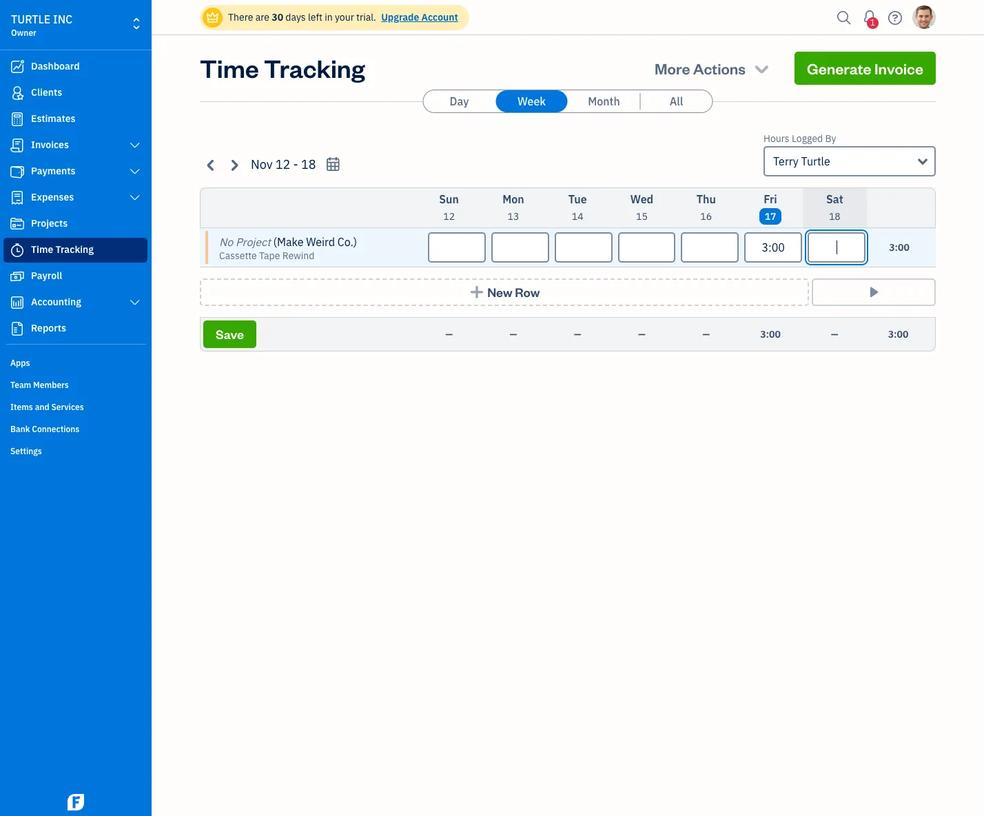 Task type: locate. For each thing, give the bounding box(es) containing it.
dashboard image
[[9, 60, 26, 74]]

report image
[[9, 322, 26, 336]]

invoice
[[875, 59, 924, 78]]

0 horizontal spatial duration text field
[[618, 232, 676, 263]]

12 for nov
[[276, 156, 290, 172]]

items and services link
[[3, 396, 147, 417]]

expense image
[[9, 191, 26, 205]]

1 vertical spatial time tracking
[[31, 243, 94, 256]]

1 vertical spatial 18
[[829, 210, 841, 223]]

invoices
[[31, 139, 69, 151]]

time tracking down 30
[[200, 52, 365, 84]]

thu
[[697, 192, 716, 206]]

5 — from the left
[[703, 328, 710, 340]]

2 duration text field from the left
[[491, 232, 549, 263]]

estimates link
[[3, 107, 147, 132]]

4 duration text field from the left
[[745, 232, 802, 263]]

start timer image
[[866, 285, 882, 299]]

fri 17
[[764, 192, 777, 223]]

generate invoice button
[[795, 52, 936, 85]]

0 vertical spatial time
[[200, 52, 259, 84]]

make
[[277, 235, 304, 249]]

nov
[[251, 156, 273, 172]]

upgrade
[[381, 11, 419, 23]]

clients
[[31, 86, 62, 99]]

1 vertical spatial time
[[31, 243, 53, 256]]

12
[[276, 156, 290, 172], [443, 210, 455, 223]]

1
[[870, 17, 875, 28]]

0 horizontal spatial time
[[31, 243, 53, 256]]

tracking inside time tracking link
[[56, 243, 94, 256]]

timer image
[[9, 243, 26, 257]]

1 chevron large down image from the top
[[129, 140, 141, 151]]

time tracking
[[200, 52, 365, 84], [31, 243, 94, 256]]

turtle
[[801, 154, 830, 168]]

time down there
[[200, 52, 259, 84]]

weird
[[306, 235, 335, 249]]

estimate image
[[9, 112, 26, 126]]

0 vertical spatial 12
[[276, 156, 290, 172]]

1 vertical spatial chevron large down image
[[129, 192, 141, 203]]

no project ( make weird co. ) cassette tape rewind
[[219, 235, 357, 262]]

0 vertical spatial tracking
[[264, 52, 365, 84]]

3 — from the left
[[574, 328, 581, 340]]

12 left -
[[276, 156, 290, 172]]

18 right -
[[301, 156, 316, 172]]

nov 12 - 18
[[251, 156, 316, 172]]

day
[[450, 94, 469, 108]]

duration text field down 15
[[618, 232, 676, 263]]

13
[[508, 210, 519, 223]]

mon 13
[[503, 192, 524, 223]]

turtle inc owner
[[11, 12, 73, 38]]

wed
[[631, 192, 654, 206]]

1 — from the left
[[445, 328, 453, 340]]

generate invoice
[[807, 59, 924, 78]]

month
[[588, 94, 620, 108]]

projects link
[[3, 212, 147, 236]]

2 vertical spatial chevron large down image
[[129, 297, 141, 308]]

save
[[216, 326, 244, 342]]

1 horizontal spatial duration text field
[[681, 232, 739, 263]]

days
[[286, 11, 306, 23]]

tracking
[[264, 52, 365, 84], [56, 243, 94, 256]]

0 horizontal spatial time tracking
[[31, 243, 94, 256]]

3:00
[[889, 241, 910, 254], [760, 328, 781, 340], [888, 328, 909, 340]]

by
[[825, 132, 836, 145]]

15
[[636, 210, 648, 223]]

time tracking down projects link
[[31, 243, 94, 256]]

chevron large down image up reports link
[[129, 297, 141, 308]]

dashboard
[[31, 60, 80, 72]]

and
[[35, 402, 49, 412]]

0 horizontal spatial tracking
[[56, 243, 94, 256]]

team members link
[[3, 374, 147, 395]]

tue
[[568, 192, 587, 206]]

chevron large down image for invoices
[[129, 140, 141, 151]]

bank connections link
[[3, 418, 147, 439]]

1 horizontal spatial 18
[[829, 210, 841, 223]]

duration text field down "14"
[[555, 232, 612, 263]]

18 down sat
[[829, 210, 841, 223]]

payment image
[[9, 165, 26, 179]]

main element
[[0, 0, 186, 816]]

there are 30 days left in your trial. upgrade account
[[228, 11, 458, 23]]

chevron large down image inside expenses link
[[129, 192, 141, 203]]

time inside 'main' element
[[31, 243, 53, 256]]

time
[[200, 52, 259, 84], [31, 243, 53, 256]]

cassette
[[219, 250, 257, 262]]

18
[[301, 156, 316, 172], [829, 210, 841, 223]]

duration text field down 16
[[681, 232, 739, 263]]

0 horizontal spatial 12
[[276, 156, 290, 172]]

duration text field down 17
[[745, 232, 802, 263]]

duration text field down '13'
[[491, 232, 549, 263]]

chevron large down image up chevron large down image
[[129, 140, 141, 151]]

0 vertical spatial chevron large down image
[[129, 140, 141, 151]]

duration text field down the sat 18
[[808, 232, 866, 263]]

chevron large down image
[[129, 140, 141, 151], [129, 192, 141, 203], [129, 297, 141, 308]]

3 chevron large down image from the top
[[129, 297, 141, 308]]

more actions
[[655, 59, 746, 78]]

day link
[[424, 90, 495, 112]]

new
[[487, 284, 513, 300]]

1 horizontal spatial time tracking
[[200, 52, 365, 84]]

all link
[[641, 90, 712, 112]]

1 duration text field from the left
[[618, 232, 676, 263]]

time right timer icon in the top of the page
[[31, 243, 53, 256]]

accounting link
[[3, 290, 147, 315]]

crown image
[[205, 10, 220, 24]]

co.
[[338, 235, 353, 249]]

tracking down projects link
[[56, 243, 94, 256]]

chevron large down image inside invoices link
[[129, 140, 141, 151]]

1 vertical spatial 12
[[443, 210, 455, 223]]

2 chevron large down image from the top
[[129, 192, 141, 203]]

account
[[422, 11, 458, 23]]

items and services
[[10, 402, 84, 412]]

1 vertical spatial tracking
[[56, 243, 94, 256]]

0 vertical spatial 18
[[301, 156, 316, 172]]

chevron large down image for expenses
[[129, 192, 141, 203]]

30
[[272, 11, 283, 23]]

12 inside "sun 12"
[[443, 210, 455, 223]]

2 — from the left
[[510, 328, 517, 340]]

payroll link
[[3, 264, 147, 289]]

client image
[[9, 86, 26, 100]]

14
[[572, 210, 584, 223]]

16
[[701, 210, 712, 223]]

1 horizontal spatial tracking
[[264, 52, 365, 84]]

project image
[[9, 217, 26, 231]]

invoice image
[[9, 139, 26, 152]]

all
[[670, 94, 683, 108]]

your
[[335, 11, 354, 23]]

items
[[10, 402, 33, 412]]

in
[[325, 11, 333, 23]]

12 for sun
[[443, 210, 455, 223]]

2 horizontal spatial duration text field
[[808, 232, 866, 263]]

tracking down left
[[264, 52, 365, 84]]

chevron large down image down chevron large down image
[[129, 192, 141, 203]]

sun
[[439, 192, 459, 206]]

12 down 'sun'
[[443, 210, 455, 223]]

team members
[[10, 380, 69, 390]]

3 duration text field from the left
[[555, 232, 612, 263]]

Duration text field
[[618, 232, 676, 263], [681, 232, 739, 263], [808, 232, 866, 263]]

6 — from the left
[[831, 328, 839, 340]]

services
[[51, 402, 84, 412]]

duration text field down "sun 12"
[[428, 232, 486, 263]]

—
[[445, 328, 453, 340], [510, 328, 517, 340], [574, 328, 581, 340], [638, 328, 646, 340], [703, 328, 710, 340], [831, 328, 839, 340]]

thu 16
[[697, 192, 716, 223]]

wed 15
[[631, 192, 654, 223]]

1 horizontal spatial 12
[[443, 210, 455, 223]]

time tracking inside 'main' element
[[31, 243, 94, 256]]

Duration text field
[[428, 232, 486, 263], [491, 232, 549, 263], [555, 232, 612, 263], [745, 232, 802, 263]]

bank connections
[[10, 424, 79, 434]]



Task type: describe. For each thing, give the bounding box(es) containing it.
new row
[[487, 284, 540, 300]]

dashboard link
[[3, 54, 147, 79]]

terry
[[773, 154, 799, 168]]

owner
[[11, 28, 36, 38]]

plus image
[[469, 285, 485, 299]]

terry turtle
[[773, 154, 830, 168]]

left
[[308, 11, 322, 23]]

week
[[518, 94, 546, 108]]

3 duration text field from the left
[[808, 232, 866, 263]]

17
[[765, 210, 776, 223]]

chevron large down image
[[129, 166, 141, 177]]

mon
[[503, 192, 524, 206]]

apps link
[[3, 352, 147, 373]]

chart image
[[9, 296, 26, 309]]

generate
[[807, 59, 872, 78]]

new row button
[[200, 278, 809, 306]]

team
[[10, 380, 31, 390]]

chevrondown image
[[752, 59, 771, 78]]

settings link
[[3, 440, 147, 461]]

4 — from the left
[[638, 328, 646, 340]]

more
[[655, 59, 690, 78]]

freshbooks image
[[65, 794, 87, 811]]

fri
[[764, 192, 777, 206]]

inc
[[53, 12, 73, 26]]

expenses
[[31, 191, 74, 203]]

expenses link
[[3, 185, 147, 210]]

0 vertical spatial time tracking
[[200, 52, 365, 84]]

week link
[[496, 90, 568, 112]]

1 horizontal spatial time
[[200, 52, 259, 84]]

hours
[[764, 132, 790, 145]]

month link
[[568, 90, 640, 112]]

there
[[228, 11, 253, 23]]

sat
[[826, 192, 843, 206]]

reports link
[[3, 316, 147, 341]]

chevron large down image for accounting
[[129, 297, 141, 308]]

reports
[[31, 322, 66, 334]]

payments
[[31, 165, 75, 177]]

rewind
[[282, 250, 315, 262]]

money image
[[9, 269, 26, 283]]

save button
[[203, 321, 256, 348]]

bank
[[10, 424, 30, 434]]

next week image
[[226, 157, 242, 173]]

choose a date image
[[325, 156, 341, 172]]

previous week image
[[203, 157, 219, 173]]

upgrade account link
[[379, 11, 458, 23]]

estimates
[[31, 112, 76, 125]]

payments link
[[3, 159, 147, 184]]

clients link
[[3, 81, 147, 105]]

more actions button
[[642, 52, 784, 85]]

row
[[515, 284, 540, 300]]

0 horizontal spatial 18
[[301, 156, 316, 172]]

2 duration text field from the left
[[681, 232, 739, 263]]

sun 12
[[439, 192, 459, 223]]

accounting
[[31, 296, 81, 308]]

actions
[[693, 59, 746, 78]]

-
[[293, 156, 298, 172]]

1 button
[[859, 3, 881, 31]]

turtle
[[11, 12, 50, 26]]

are
[[256, 11, 269, 23]]

invoices link
[[3, 133, 147, 158]]

no
[[219, 235, 233, 249]]

hours logged by
[[764, 132, 836, 145]]

search image
[[833, 7, 855, 28]]

terry turtle button
[[764, 146, 936, 176]]

(
[[273, 235, 277, 249]]

go to help image
[[884, 7, 906, 28]]

tape
[[259, 250, 280, 262]]

1 duration text field from the left
[[428, 232, 486, 263]]

connections
[[32, 424, 79, 434]]

projects
[[31, 217, 68, 230]]

18 inside the sat 18
[[829, 210, 841, 223]]

settings
[[10, 446, 42, 456]]

apps
[[10, 358, 30, 368]]

tue 14
[[568, 192, 587, 223]]

project
[[236, 235, 271, 249]]

logged
[[792, 132, 823, 145]]

sat 18
[[826, 192, 843, 223]]



Task type: vqa. For each thing, say whether or not it's contained in the screenshot.
the 00
no



